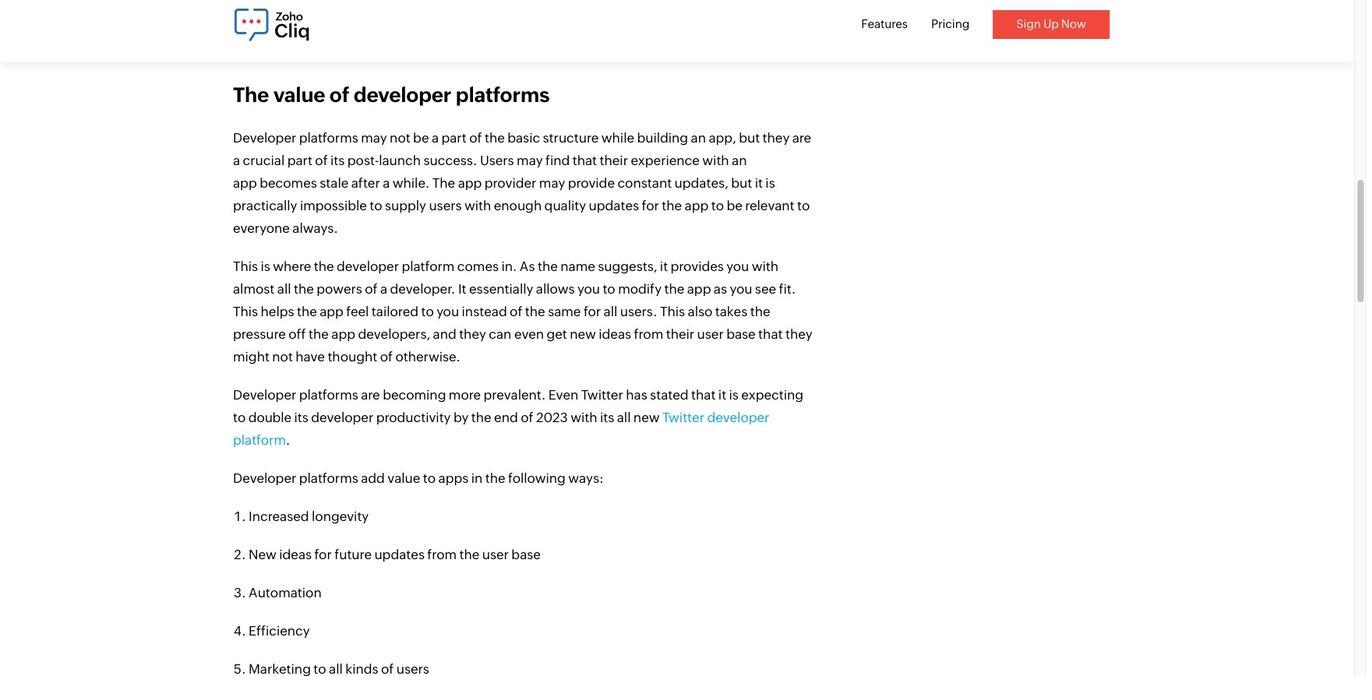 Task type: vqa. For each thing, say whether or not it's contained in the screenshot.
the left PART
yes



Task type: locate. For each thing, give the bounding box(es) containing it.
0 horizontal spatial their
[[600, 153, 628, 168]]

1 vertical spatial an
[[732, 153, 747, 168]]

with up 'see'
[[752, 259, 779, 274]]

otherwise.
[[395, 349, 461, 365]]

platforms for not
[[299, 130, 358, 146]]

be up the launch
[[413, 130, 429, 146]]

the right by
[[471, 410, 492, 425]]

2 horizontal spatial platform
[[402, 259, 455, 274]]

is up relevant
[[766, 175, 775, 191]]

expecting
[[741, 387, 804, 403]]

features
[[861, 17, 908, 30]]

0 vertical spatial be
[[413, 130, 429, 146]]

even
[[549, 387, 579, 403]]

1 horizontal spatial are
[[792, 130, 812, 146]]

to right relevant
[[797, 198, 810, 213]]

base
[[727, 326, 756, 342], [512, 547, 541, 563]]

developer
[[354, 83, 452, 107], [337, 259, 399, 274], [311, 410, 374, 425], [707, 410, 770, 425]]

1 horizontal spatial an
[[732, 153, 747, 168]]

with inside this self-service platform provides you with the tools to tackle any hurdles you face during your workflow so that you don't have to wait for the app developers to make these changes for you.
[[470, 22, 497, 37]]

may
[[361, 130, 387, 146], [517, 153, 543, 168], [539, 175, 565, 191]]

1 horizontal spatial not
[[390, 130, 410, 146]]

updates right future at the left
[[374, 547, 425, 563]]

pricing link
[[931, 17, 970, 30]]

1 vertical spatial ideas
[[279, 547, 312, 563]]

this up workflow
[[233, 22, 258, 37]]

1 vertical spatial value
[[388, 471, 420, 486]]

a up tailored
[[380, 281, 387, 297]]

changes
[[702, 44, 755, 60]]

0 horizontal spatial not
[[272, 349, 293, 365]]

is
[[766, 175, 775, 191], [261, 259, 270, 274], [729, 387, 739, 403]]

1 vertical spatial base
[[512, 547, 541, 563]]

base down "takes"
[[727, 326, 756, 342]]

0 vertical spatial from
[[634, 326, 663, 342]]

0 horizontal spatial updates
[[374, 547, 425, 563]]

twitter inside developer platforms are becoming more prevalent. even twitter has stated that it is expecting to double its developer productivity by the end of 2023 with its all new
[[581, 387, 623, 403]]

that inside this self-service platform provides you with the tools to tackle any hurdles you face during your workflow so that you don't have to wait for the app developers to make these changes for you.
[[310, 44, 334, 60]]

developer down thought at the left bottom
[[311, 410, 374, 425]]

in.
[[502, 259, 517, 274]]

of up users
[[469, 130, 482, 146]]

twitter left "has"
[[581, 387, 623, 403]]

you.
[[778, 44, 805, 60]]

app down updates, but
[[685, 198, 709, 213]]

1 horizontal spatial it
[[719, 387, 727, 403]]

1 developer from the top
[[233, 130, 296, 146]]

this
[[233, 22, 258, 37], [233, 259, 258, 274], [233, 304, 258, 319], [660, 304, 685, 319]]

1 horizontal spatial new
[[634, 410, 660, 425]]

an
[[691, 130, 706, 146], [732, 153, 747, 168]]

app down the tools at the left top of page
[[516, 44, 540, 60]]

provides up don't
[[389, 22, 442, 37]]

0 horizontal spatial twitter
[[581, 387, 623, 403]]

they inside developer platforms may not be a part of the basic structure while building an app, but they are a crucial part of its post-launch success. users may find that their experience with an app becomes stale after a while. the app provider may provide constant updates, but it is practically impossible to supply users with enough quality updates for the app to be relevant to everyone always.
[[763, 130, 790, 146]]

to right the tools at the left top of page
[[555, 22, 568, 37]]

1 vertical spatial all
[[604, 304, 618, 319]]

1 horizontal spatial user
[[697, 326, 724, 342]]

all
[[277, 281, 291, 297], [604, 304, 618, 319], [617, 410, 631, 425]]

0 horizontal spatial is
[[261, 259, 270, 274]]

1 vertical spatial the
[[432, 175, 455, 191]]

not inside this is where the developer platform comes in. as the name suggests, it provides you with almost all the powers of a developer. it essentially allows you to modify the app as you see fit. this helps the app feel tailored to you instead of the same for all users. this also takes the pressure off the app developers, and they can even get new ideas from their user base that they might not have thought of otherwise.
[[272, 349, 293, 365]]

that up the provide
[[573, 153, 597, 168]]

2 vertical spatial platform
[[233, 432, 286, 448]]

part
[[442, 130, 467, 146], [287, 153, 312, 168]]

updates down the provide
[[589, 198, 639, 213]]

not inside developer platforms may not be a part of the basic structure while building an app, but they are a crucial part of its post-launch success. users may find that their experience with an app becomes stale after a while. the app provider may provide constant updates, but it is practically impossible to supply users with enough quality updates for the app to be relevant to everyone always.
[[390, 130, 410, 146]]

be down updates, but
[[727, 198, 743, 213]]

with
[[470, 22, 497, 37], [703, 153, 729, 168], [465, 198, 491, 213], [752, 259, 779, 274], [571, 410, 597, 425]]

0 vertical spatial user
[[697, 326, 724, 342]]

with up updates, but
[[703, 153, 729, 168]]

with down the even
[[571, 410, 597, 425]]

as
[[520, 259, 535, 274]]

0 vertical spatial platform
[[333, 22, 386, 37]]

value down so
[[273, 83, 325, 107]]

is up 'almost'
[[261, 259, 270, 274]]

wait
[[445, 44, 471, 60]]

users.
[[620, 304, 657, 319]]

2 horizontal spatial is
[[766, 175, 775, 191]]

1 horizontal spatial value
[[388, 471, 420, 486]]

it left expecting
[[719, 387, 727, 403]]

while.
[[393, 175, 430, 191]]

that inside developer platforms are becoming more prevalent. even twitter has stated that it is expecting to double its developer productivity by the end of 2023 with its all new
[[691, 387, 716, 403]]

developer inside developer platforms are becoming more prevalent. even twitter has stated that it is expecting to double its developer productivity by the end of 2023 with its all new
[[233, 387, 296, 403]]

platform down double
[[233, 432, 286, 448]]

this is where the developer platform comes in. as the name suggests, it provides you with almost all the powers of a developer. it essentially allows you to modify the app as you see fit. this helps the app feel tailored to you instead of the same for all users. this also takes the pressure off the app developers, and they can even get new ideas from their user base that they might not have thought of otherwise.
[[233, 259, 813, 365]]

1 vertical spatial updates
[[374, 547, 425, 563]]

1 horizontal spatial base
[[727, 326, 756, 342]]

of down the developers,
[[380, 349, 393, 365]]

an left app,
[[691, 130, 706, 146]]

developer
[[233, 130, 296, 146], [233, 387, 296, 403], [233, 471, 296, 486]]

platforms down thought at the left bottom
[[299, 387, 358, 403]]

the down the apps in
[[459, 547, 480, 563]]

user
[[697, 326, 724, 342], [482, 547, 509, 563]]

platforms up post- at the left
[[299, 130, 358, 146]]

where
[[273, 259, 311, 274]]

0 horizontal spatial be
[[413, 130, 429, 146]]

0 vertical spatial new
[[570, 326, 596, 342]]

ideas
[[599, 326, 631, 342], [279, 547, 312, 563]]

all down "has"
[[617, 410, 631, 425]]

sign up now link
[[993, 10, 1110, 39]]

all left the users.
[[604, 304, 618, 319]]

a up the success.
[[432, 130, 439, 146]]

0 vertical spatial provides
[[389, 22, 442, 37]]

all inside developer platforms are becoming more prevalent. even twitter has stated that it is expecting to double its developer productivity by the end of 2023 with its all new
[[617, 410, 631, 425]]

platform up don't
[[333, 22, 386, 37]]

0 vertical spatial twitter
[[581, 387, 623, 403]]

1 vertical spatial have
[[296, 349, 325, 365]]

0 horizontal spatial its
[[294, 410, 309, 425]]

0 horizontal spatial it
[[660, 259, 668, 274]]

1 horizontal spatial its
[[331, 153, 345, 168]]

1 vertical spatial not
[[272, 349, 293, 365]]

2 vertical spatial all
[[617, 410, 631, 425]]

for inside developer platforms may not be a part of the basic structure while building an app, but they are a crucial part of its post-launch success. users may find that their experience with an app becomes stale after a while. the app provider may provide constant updates, but it is practically impossible to supply users with enough quality updates for the app to be relevant to everyone always.
[[642, 198, 659, 213]]

are inside developer platforms are becoming more prevalent. even twitter has stated that it is expecting to double its developer productivity by the end of 2023 with its all new
[[361, 387, 380, 403]]

0 vertical spatial ideas
[[599, 326, 631, 342]]

the up off the at left
[[297, 304, 317, 319]]

productivity
[[376, 410, 451, 425]]

1 vertical spatial provides
[[671, 259, 724, 274]]

0 vertical spatial their
[[600, 153, 628, 168]]

all up helps
[[277, 281, 291, 297]]

efficiency
[[249, 623, 310, 639]]

new down "has"
[[634, 410, 660, 425]]

2 vertical spatial is
[[729, 387, 739, 403]]

have
[[397, 44, 427, 60], [296, 349, 325, 365]]

with up wait
[[470, 22, 497, 37]]

app becomes
[[233, 175, 317, 191]]

the inside developer platforms may not be a part of the basic structure while building an app, but they are a crucial part of its post-launch success. users may find that their experience with an app becomes stale after a while. the app provider may provide constant updates, but it is practically impossible to supply users with enough quality updates for the app to be relevant to everyone always.
[[432, 175, 455, 191]]

user inside this is where the developer platform comes in. as the name suggests, it provides you with almost all the powers of a developer. it essentially allows you to modify the app as you see fit. this helps the app feel tailored to you instead of the same for all users. this also takes the pressure off the app developers, and they can even get new ideas from their user base that they might not have thought of otherwise.
[[697, 326, 724, 342]]

as
[[714, 281, 727, 297]]

3 developer from the top
[[233, 471, 296, 486]]

0 horizontal spatial an
[[691, 130, 706, 146]]

a inside this is where the developer platform comes in. as the name suggests, it provides you with almost all the powers of a developer. it essentially allows you to modify the app as you see fit. this helps the app feel tailored to you instead of the same for all users. this also takes the pressure off the app developers, and they can even get new ideas from their user base that they might not have thought of otherwise.
[[380, 281, 387, 297]]

their down while
[[600, 153, 628, 168]]

not up the launch
[[390, 130, 410, 146]]

platforms inside developer platforms are becoming more prevalent. even twitter has stated that it is expecting to double its developer productivity by the end of 2023 with its all new
[[299, 387, 358, 403]]

hurdles
[[635, 22, 681, 37]]

platform up "developer."
[[402, 259, 455, 274]]

ideas down the users.
[[599, 326, 631, 342]]

you up and
[[437, 304, 459, 319]]

it inside this is where the developer platform comes in. as the name suggests, it provides you with almost all the powers of a developer. it essentially allows you to modify the app as you see fit. this helps the app feel tailored to you instead of the same for all users. this also takes the pressure off the app developers, and they can even get new ideas from their user base that they might not have thought of otherwise.
[[660, 259, 668, 274]]

developer inside this is where the developer platform comes in. as the name suggests, it provides you with almost all the powers of a developer. it essentially allows you to modify the app as you see fit. this helps the app feel tailored to you instead of the same for all users. this also takes the pressure off the app developers, and they can even get new ideas from their user base that they might not have thought of otherwise.
[[337, 259, 399, 274]]

1 vertical spatial from
[[427, 547, 457, 563]]

developer inside developer platforms may not be a part of the basic structure while building an app, but they are a crucial part of its post-launch success. users may find that their experience with an app becomes stale after a while. the app provider may provide constant updates, but it is practically impossible to supply users with enough quality updates for the app to be relevant to everyone always.
[[233, 130, 296, 146]]

face
[[709, 22, 735, 37]]

ideas right new
[[279, 547, 312, 563]]

0 horizontal spatial part
[[287, 153, 312, 168]]

0 vertical spatial not
[[390, 130, 410, 146]]

0 vertical spatial part
[[442, 130, 467, 146]]

0 vertical spatial all
[[277, 281, 291, 297]]

supply
[[385, 198, 426, 213]]

app down powers
[[320, 304, 344, 319]]

make
[[629, 44, 663, 60]]

1 horizontal spatial is
[[729, 387, 739, 403]]

it up relevant
[[755, 175, 763, 191]]

provides up as
[[671, 259, 724, 274]]

provide
[[568, 175, 615, 191]]

0 vertical spatial value
[[273, 83, 325, 107]]

is left expecting
[[729, 387, 739, 403]]

platforms inside developer platforms may not be a part of the basic structure while building an app, but they are a crucial part of its post-launch success. users may find that their experience with an app becomes stale after a while. the app provider may provide constant updates, but it is practically impossible to supply users with enough quality updates for the app to be relevant to everyone always.
[[299, 130, 358, 146]]

more
[[449, 387, 481, 403]]

double
[[248, 410, 292, 425]]

you
[[445, 22, 467, 37], [684, 22, 706, 37], [337, 44, 360, 60], [727, 259, 749, 274], [578, 281, 600, 297], [730, 281, 752, 297], [437, 304, 459, 319]]

the down workflow
[[233, 83, 269, 107]]

1 vertical spatial are
[[361, 387, 380, 403]]

of right end
[[521, 410, 533, 425]]

value
[[273, 83, 325, 107], [388, 471, 420, 486]]

comes
[[457, 259, 499, 274]]

1 horizontal spatial ideas
[[599, 326, 631, 342]]

automation
[[249, 585, 322, 601]]

of inside developer platforms are becoming more prevalent. even twitter has stated that it is expecting to double its developer productivity by the end of 2023 with its all new
[[521, 410, 533, 425]]

1 horizontal spatial their
[[666, 326, 695, 342]]

part up app becomes
[[287, 153, 312, 168]]

1 vertical spatial their
[[666, 326, 695, 342]]

the up users
[[485, 130, 505, 146]]

2 vertical spatial developer
[[233, 471, 296, 486]]

0 vertical spatial base
[[727, 326, 756, 342]]

becoming
[[383, 387, 446, 403]]

not right the might
[[272, 349, 293, 365]]

1 vertical spatial developer
[[233, 387, 296, 403]]

quality
[[545, 198, 586, 213]]

that down 'see'
[[758, 326, 783, 342]]

platforms up longevity
[[299, 471, 358, 486]]

to down updates, but
[[711, 198, 724, 213]]

part up the success.
[[442, 130, 467, 146]]

1 horizontal spatial the
[[432, 175, 455, 191]]

provider
[[485, 175, 537, 191]]

developers,
[[358, 326, 430, 342]]

0 vertical spatial have
[[397, 44, 427, 60]]

0 horizontal spatial are
[[361, 387, 380, 403]]

the up users
[[432, 175, 455, 191]]

1 horizontal spatial twitter
[[662, 410, 705, 425]]

essentially
[[469, 281, 533, 297]]

future
[[335, 547, 372, 563]]

from
[[634, 326, 663, 342], [427, 547, 457, 563]]

that inside this is where the developer platform comes in. as the name suggests, it provides you with almost all the powers of a developer. it essentially allows you to modify the app as you see fit. this helps the app feel tailored to you instead of the same for all users. this also takes the pressure off the app developers, and they can even get new ideas from their user base that they might not have thought of otherwise.
[[758, 326, 783, 342]]

tools
[[522, 22, 553, 37]]

ideas inside this is where the developer platform comes in. as the name suggests, it provides you with almost all the powers of a developer. it essentially allows you to modify the app as you see fit. this helps the app feel tailored to you instead of the same for all users. this also takes the pressure off the app developers, and they can even get new ideas from their user base that they might not have thought of otherwise.
[[599, 326, 631, 342]]

updates
[[589, 198, 639, 213], [374, 547, 425, 563]]

a
[[432, 130, 439, 146], [233, 153, 240, 168], [383, 175, 390, 191], [380, 281, 387, 297]]

the
[[233, 83, 269, 107], [432, 175, 455, 191]]

a right after
[[383, 175, 390, 191]]

developer for developer platforms may not be a part of the basic structure while building an app, but they are a crucial part of its post-launch success. users may find that their experience with an app becomes stale after a while. the app provider may provide constant updates, but it is practically impossible to supply users with enough quality updates for the app to be relevant to everyone always.
[[233, 130, 296, 146]]

developer up increased
[[233, 471, 296, 486]]

2 vertical spatial it
[[719, 387, 727, 403]]

developer inside twitter developer platform
[[707, 410, 770, 425]]

may up post- at the left
[[361, 130, 387, 146]]

1 horizontal spatial updates
[[589, 198, 639, 213]]

their inside developer platforms may not be a part of the basic structure while building an app, but they are a crucial part of its post-launch success. users may find that their experience with an app becomes stale after a while. the app provider may provide constant updates, but it is practically impossible to supply users with enough quality updates for the app to be relevant to everyone always.
[[600, 153, 628, 168]]

self-
[[261, 22, 287, 37]]

it inside developer platforms may not be a part of the basic structure while building an app, but they are a crucial part of its post-launch success. users may find that their experience with an app becomes stale after a while. the app provider may provide constant updates, but it is practically impossible to supply users with enough quality updates for the app to be relevant to everyone always.
[[755, 175, 763, 191]]

1 horizontal spatial provides
[[671, 259, 724, 274]]

developer inside developer platforms are becoming more prevalent. even twitter has stated that it is expecting to double its developer productivity by the end of 2023 with its all new
[[311, 410, 374, 425]]

0 horizontal spatial have
[[296, 349, 325, 365]]

developer up double
[[233, 387, 296, 403]]

its right double
[[294, 410, 309, 425]]

may down basic
[[517, 153, 543, 168]]

from inside this is where the developer platform comes in. as the name suggests, it provides you with almost all the powers of a developer. it essentially allows you to modify the app as you see fit. this helps the app feel tailored to you instead of the same for all users. this also takes the pressure off the app developers, and they can even get new ideas from their user base that they might not have thought of otherwise.
[[634, 326, 663, 342]]

app
[[516, 44, 540, 60], [458, 175, 482, 191], [685, 198, 709, 213], [687, 281, 711, 297], [320, 304, 344, 319], [332, 326, 355, 342]]

developer up crucial
[[233, 130, 296, 146]]

by
[[454, 410, 469, 425]]

workflow
[[233, 44, 290, 60]]

0 vertical spatial developer
[[233, 130, 296, 146]]

0 vertical spatial are
[[792, 130, 812, 146]]

you up wait
[[445, 22, 467, 37]]

to inside developer platforms are becoming more prevalent. even twitter has stated that it is expecting to double its developer productivity by the end of 2023 with its all new
[[233, 410, 246, 425]]

1 vertical spatial it
[[660, 259, 668, 274]]

it up modify
[[660, 259, 668, 274]]

developer platforms are becoming more prevalent. even twitter has stated that it is expecting to double its developer productivity by the end of 2023 with its all new
[[233, 387, 804, 425]]

add
[[361, 471, 385, 486]]

1 vertical spatial twitter
[[662, 410, 705, 425]]

the inside developer platforms are becoming more prevalent. even twitter has stated that it is expecting to double its developer productivity by the end of 2023 with its all new
[[471, 410, 492, 425]]

0 vertical spatial it
[[755, 175, 763, 191]]

1 horizontal spatial from
[[634, 326, 663, 342]]

1 horizontal spatial platform
[[333, 22, 386, 37]]

helps
[[261, 304, 294, 319]]

they down fit.
[[786, 326, 813, 342]]

app left as
[[687, 281, 711, 297]]

may down find
[[539, 175, 565, 191]]

0 horizontal spatial new
[[570, 326, 596, 342]]

1 horizontal spatial be
[[727, 198, 743, 213]]

launch
[[379, 153, 421, 168]]

have right don't
[[397, 44, 427, 60]]

twitter
[[581, 387, 623, 403], [662, 410, 705, 425]]

it inside developer platforms are becoming more prevalent. even twitter has stated that it is expecting to double its developer productivity by the end of 2023 with its all new
[[719, 387, 727, 403]]

0 vertical spatial updates
[[589, 198, 639, 213]]

be
[[413, 130, 429, 146], [727, 198, 743, 213]]

platforms
[[456, 83, 550, 107], [299, 130, 358, 146], [299, 387, 358, 403], [299, 471, 358, 486]]

with inside this is where the developer platform comes in. as the name suggests, it provides you with almost all the powers of a developer. it essentially allows you to modify the app as you see fit. this helps the app feel tailored to you instead of the same for all users. this also takes the pressure off the app developers, and they can even get new ideas from their user base that they might not have thought of otherwise.
[[752, 259, 779, 274]]

1 vertical spatial be
[[727, 198, 743, 213]]

0 vertical spatial the
[[233, 83, 269, 107]]

2 developer from the top
[[233, 387, 296, 403]]

that right so
[[310, 44, 334, 60]]

1 horizontal spatial have
[[397, 44, 427, 60]]

1 vertical spatial new
[[634, 410, 660, 425]]

0 horizontal spatial provides
[[389, 22, 442, 37]]

of
[[330, 83, 349, 107], [469, 130, 482, 146], [315, 153, 328, 168], [365, 281, 378, 297], [510, 304, 523, 319], [380, 349, 393, 365], [521, 410, 533, 425]]

that inside developer platforms may not be a part of the basic structure while building an app, but they are a crucial part of its post-launch success. users may find that their experience with an app becomes stale after a while. the app provider may provide constant updates, but it is practically impossible to supply users with enough quality updates for the app to be relevant to everyone always.
[[573, 153, 597, 168]]

1 vertical spatial user
[[482, 547, 509, 563]]

see
[[755, 281, 776, 297]]

for right same
[[584, 304, 601, 319]]

to left double
[[233, 410, 246, 425]]

1 vertical spatial is
[[261, 259, 270, 274]]

developer platforms may not be a part of the basic structure while building an app, but they are a crucial part of its post-launch success. users may find that their experience with an app becomes stale after a while. the app provider may provide constant updates, but it is practically impossible to supply users with enough quality updates for the app to be relevant to everyone always.
[[233, 130, 812, 236]]

developer up powers
[[337, 259, 399, 274]]

fit.
[[779, 281, 796, 297]]

value right "add"
[[388, 471, 420, 486]]

have down off the at left
[[296, 349, 325, 365]]

0 horizontal spatial platform
[[233, 432, 286, 448]]

0 vertical spatial is
[[766, 175, 775, 191]]

0 horizontal spatial user
[[482, 547, 509, 563]]

developer for developer platforms are becoming more prevalent. even twitter has stated that it is expecting to double its developer productivity by the end of 2023 with its all new
[[233, 387, 296, 403]]

2 horizontal spatial it
[[755, 175, 763, 191]]

1 vertical spatial platform
[[402, 259, 455, 274]]

sign up now
[[1017, 17, 1087, 30]]

can even
[[489, 326, 544, 342]]



Task type: describe. For each thing, give the bounding box(es) containing it.
up
[[1044, 17, 1059, 30]]

these
[[666, 44, 699, 60]]

twitter developer platform link
[[233, 410, 770, 448]]

your
[[782, 22, 809, 37]]

apps in
[[438, 471, 483, 486]]

new ideas for future updates from the user base
[[249, 547, 541, 563]]

has
[[626, 387, 647, 403]]

platforms for becoming
[[299, 387, 358, 403]]

the right modify
[[664, 281, 685, 297]]

for down during
[[758, 44, 775, 60]]

after
[[351, 175, 380, 191]]

have inside this is where the developer platform comes in. as the name suggests, it provides you with almost all the powers of a developer. it essentially allows you to modify the app as you see fit. this helps the app feel tailored to you instead of the same for all users. this also takes the pressure off the app developers, and they can even get new ideas from their user base that they might not have thought of otherwise.
[[296, 349, 325, 365]]

developer.
[[390, 281, 456, 297]]

suggests,
[[598, 259, 657, 274]]

1 vertical spatial may
[[517, 153, 543, 168]]

any
[[610, 22, 632, 37]]

1 horizontal spatial part
[[442, 130, 467, 146]]

is inside developer platforms may not be a part of the basic structure while building an app, but they are a crucial part of its post-launch success. users may find that their experience with an app becomes stale after a while. the app provider may provide constant updates, but it is practically impossible to supply users with enough quality updates for the app to be relevant to everyone always.
[[766, 175, 775, 191]]

this self-service platform provides you with the tools to tackle any hurdles you face during your workflow so that you don't have to wait for the app developers to make these changes for you.
[[233, 22, 809, 60]]

app inside this self-service platform provides you with the tools to tackle any hurdles you face during your workflow so that you don't have to wait for the app developers to make these changes for you.
[[516, 44, 540, 60]]

users
[[429, 198, 462, 213]]

sign
[[1017, 17, 1041, 30]]

they down "instead"
[[459, 326, 486, 342]]

platforms for value
[[299, 471, 358, 486]]

don't
[[362, 44, 395, 60]]

developer down don't
[[354, 83, 452, 107]]

you down the name
[[578, 281, 600, 297]]

provides inside this self-service platform provides you with the tools to tackle any hurdles you face during your workflow so that you don't have to wait for the app developers to make these changes for you.
[[389, 22, 442, 37]]

platform inside this self-service platform provides you with the tools to tackle any hurdles you face during your workflow so that you don't have to wait for the app developers to make these changes for you.
[[333, 22, 386, 37]]

for right wait
[[473, 44, 491, 60]]

with inside developer platforms are becoming more prevalent. even twitter has stated that it is expecting to double its developer productivity by the end of 2023 with its all new
[[571, 410, 597, 425]]

building
[[637, 130, 688, 146]]

to left the apps in
[[423, 471, 436, 486]]

developers
[[543, 44, 611, 60]]

to down after
[[370, 198, 382, 213]]

during
[[738, 22, 779, 37]]

practically
[[233, 198, 297, 213]]

off the
[[289, 326, 329, 342]]

their inside this is where the developer platform comes in. as the name suggests, it provides you with almost all the powers of a developer. it essentially allows you to modify the app as you see fit. this helps the app feel tailored to you instead of the same for all users. this also takes the pressure off the app developers, and they can even get new ideas from their user base that they might not have thought of otherwise.
[[666, 326, 695, 342]]

0 horizontal spatial ideas
[[279, 547, 312, 563]]

you right as
[[730, 281, 752, 297]]

of up feel
[[365, 281, 378, 297]]

basic
[[508, 130, 540, 146]]

updates inside developer platforms may not be a part of the basic structure while building an app, but they are a crucial part of its post-launch success. users may find that their experience with an app becomes stale after a while. the app provider may provide constant updates, but it is practically impossible to supply users with enough quality updates for the app to be relevant to everyone always.
[[589, 198, 639, 213]]

0 horizontal spatial from
[[427, 547, 457, 563]]

success.
[[424, 153, 477, 168]]

also
[[688, 304, 713, 319]]

might
[[233, 349, 270, 365]]

app down the success.
[[458, 175, 482, 191]]

prevalent.
[[484, 387, 546, 403]]

for left future at the left
[[314, 547, 332, 563]]

new inside this is where the developer platform comes in. as the name suggests, it provides you with almost all the powers of a developer. it essentially allows you to modify the app as you see fit. this helps the app feel tailored to you instead of the same for all users. this also takes the pressure off the app developers, and they can even get new ideas from their user base that they might not have thought of otherwise.
[[570, 326, 596, 342]]

the down "constant"
[[662, 198, 682, 213]]

pressure
[[233, 326, 286, 342]]

2 horizontal spatial its
[[600, 410, 614, 425]]

everyone
[[233, 220, 290, 236]]

a left crucial
[[233, 153, 240, 168]]

platforms up basic
[[456, 83, 550, 107]]

powers
[[317, 281, 362, 297]]

get
[[547, 326, 567, 342]]

feel
[[346, 304, 369, 319]]

experience
[[631, 153, 700, 168]]

to down suggests,
[[603, 281, 615, 297]]

and
[[433, 326, 457, 342]]

0 vertical spatial an
[[691, 130, 706, 146]]

the right wait
[[493, 44, 514, 60]]

1 vertical spatial part
[[287, 153, 312, 168]]

allows
[[536, 281, 575, 297]]

post-
[[347, 153, 379, 168]]

while
[[602, 130, 634, 146]]

following
[[508, 471, 566, 486]]

is inside developer platforms are becoming more prevalent. even twitter has stated that it is expecting to double its developer productivity by the end of 2023 with its all new
[[729, 387, 739, 403]]

same
[[548, 304, 581, 319]]

always.
[[293, 220, 338, 236]]

relevant
[[745, 198, 795, 213]]

new inside developer platforms are becoming more prevalent. even twitter has stated that it is expecting to double its developer productivity by the end of 2023 with its all new
[[634, 410, 660, 425]]

stale
[[320, 175, 349, 191]]

enough
[[494, 198, 542, 213]]

now
[[1061, 17, 1087, 30]]

2023
[[536, 410, 568, 425]]

of up can even
[[510, 304, 523, 319]]

find
[[546, 153, 570, 168]]

you up as
[[727, 259, 749, 274]]

updates, but
[[675, 175, 752, 191]]

the down 'see'
[[750, 304, 770, 319]]

its inside developer platforms may not be a part of the basic structure while building an app, but they are a crucial part of its post-launch success. users may find that their experience with an app becomes stale after a while. the app provider may provide constant updates, but it is practically impossible to supply users with enough quality updates for the app to be relevant to everyone always.
[[331, 153, 345, 168]]

crucial
[[243, 153, 285, 168]]

app up thought at the left bottom
[[332, 326, 355, 342]]

this left also
[[660, 304, 685, 319]]

service
[[286, 22, 330, 37]]

of up post- at the left
[[330, 83, 349, 107]]

tailored
[[372, 304, 419, 319]]

twitter developer platform
[[233, 410, 770, 448]]

you up these
[[684, 22, 706, 37]]

for inside this is where the developer platform comes in. as the name suggests, it provides you with almost all the powers of a developer. it essentially allows you to modify the app as you see fit. this helps the app feel tailored to you instead of the same for all users. this also takes the pressure off the app developers, and they can even get new ideas from their user base that they might not have thought of otherwise.
[[584, 304, 601, 319]]

stated
[[650, 387, 689, 403]]

you left don't
[[337, 44, 360, 60]]

this inside this self-service platform provides you with the tools to tackle any hurdles you face during your workflow so that you don't have to wait for the app developers to make these changes for you.
[[233, 22, 258, 37]]

with right users
[[465, 198, 491, 213]]

2 vertical spatial may
[[539, 175, 565, 191]]

the up powers
[[314, 259, 334, 274]]

have inside this self-service platform provides you with the tools to tackle any hurdles you face during your workflow so that you don't have to wait for the app developers to make these changes for you.
[[397, 44, 427, 60]]

is inside this is where the developer platform comes in. as the name suggests, it provides you with almost all the powers of a developer. it essentially allows you to modify the app as you see fit. this helps the app feel tailored to you instead of the same for all users. this also takes the pressure off the app developers, and they can even get new ideas from their user base that they might not have thought of otherwise.
[[261, 259, 270, 274]]

constant
[[618, 175, 672, 191]]

to down any
[[614, 44, 627, 60]]

end
[[494, 410, 518, 425]]

this down 'almost'
[[233, 304, 258, 319]]

provides inside this is where the developer platform comes in. as the name suggests, it provides you with almost all the powers of a developer. it essentially allows you to modify the app as you see fit. this helps the app feel tailored to you instead of the same for all users. this also takes the pressure off the app developers, and they can even get new ideas from their user base that they might not have thought of otherwise.
[[671, 259, 724, 274]]

impossible
[[300, 198, 367, 213]]

base inside this is where the developer platform comes in. as the name suggests, it provides you with almost all the powers of a developer. it essentially allows you to modify the app as you see fit. this helps the app feel tailored to you instead of the same for all users. this also takes the pressure off the app developers, and they can even get new ideas from their user base that they might not have thought of otherwise.
[[727, 326, 756, 342]]

the left the tools at the left top of page
[[499, 22, 520, 37]]

almost
[[233, 281, 275, 297]]

are inside developer platforms may not be a part of the basic structure while building an app, but they are a crucial part of its post-launch success. users may find that their experience with an app becomes stale after a while. the app provider may provide constant updates, but it is practically impossible to supply users with enough quality updates for the app to be relevant to everyone always.
[[792, 130, 812, 146]]

longevity
[[312, 509, 369, 524]]

ways:
[[568, 471, 604, 486]]

the right 'as'
[[538, 259, 558, 274]]

modify
[[618, 281, 662, 297]]

it
[[458, 281, 467, 297]]

to left wait
[[429, 44, 442, 60]]

thought
[[328, 349, 377, 365]]

developer platforms add value to apps in the following ways:
[[233, 471, 604, 486]]

platform inside twitter developer platform
[[233, 432, 286, 448]]

0 horizontal spatial the
[[233, 83, 269, 107]]

the value of developer platforms
[[233, 83, 550, 107]]

increased longevity
[[249, 509, 369, 524]]

0 horizontal spatial base
[[512, 547, 541, 563]]

to down "developer."
[[421, 304, 434, 319]]

the down where
[[294, 281, 314, 297]]

0 vertical spatial may
[[361, 130, 387, 146]]

platform inside this is where the developer platform comes in. as the name suggests, it provides you with almost all the powers of a developer. it essentially allows you to modify the app as you see fit. this helps the app feel tailored to you instead of the same for all users. this also takes the pressure off the app developers, and they can even get new ideas from their user base that they might not have thought of otherwise.
[[402, 259, 455, 274]]

the right the apps in
[[485, 471, 506, 486]]

0 horizontal spatial value
[[273, 83, 325, 107]]

this up 'almost'
[[233, 259, 258, 274]]

twitter inside twitter developer platform
[[662, 410, 705, 425]]

.
[[286, 432, 290, 448]]

increased
[[249, 509, 309, 524]]

the left same
[[525, 304, 545, 319]]

so
[[293, 44, 307, 60]]

developer for developer platforms add value to apps in the following ways:
[[233, 471, 296, 486]]

app,
[[709, 130, 736, 146]]

of up stale
[[315, 153, 328, 168]]



